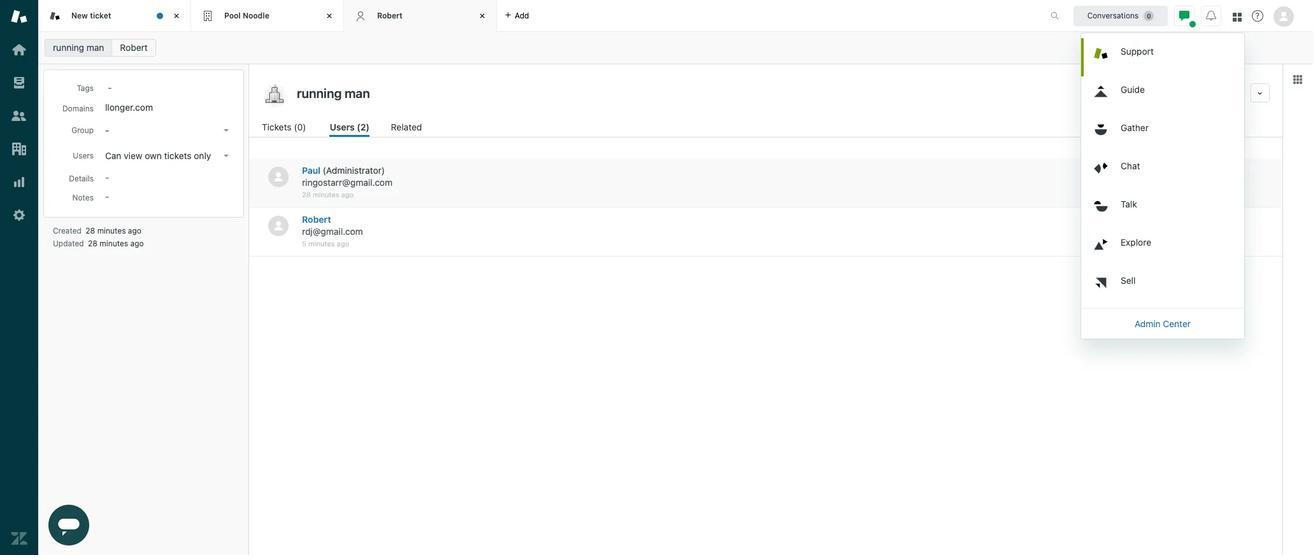 Task type: describe. For each thing, give the bounding box(es) containing it.
chat link
[[1084, 153, 1245, 191]]

icon_org image
[[262, 84, 288, 109]]

button displays agent's chat status as online. image
[[1180, 11, 1190, 21]]

-
[[105, 125, 109, 136]]

add button
[[497, 0, 537, 31]]

gather
[[1121, 122, 1149, 133]]

tickets (0)
[[262, 122, 306, 133]]

main element
[[0, 0, 38, 556]]

gather link
[[1084, 114, 1245, 153]]

minutes right created at top left
[[97, 226, 126, 236]]

only
[[194, 150, 211, 161]]

conversations
[[1088, 11, 1139, 20]]

tickets
[[164, 150, 192, 161]]

users for users (2)
[[330, 122, 355, 133]]

admin
[[1135, 318, 1161, 329]]

arrow down image for -
[[224, 129, 229, 132]]

28 for updated
[[88, 239, 98, 249]]

updated
[[53, 239, 84, 249]]

notes
[[72, 193, 94, 203]]

organizations image
[[11, 141, 27, 157]]

(0)
[[294, 122, 306, 133]]

zendesk image
[[11, 531, 27, 548]]

get help image
[[1253, 10, 1264, 22]]

llonger.com
[[105, 102, 153, 113]]

explore
[[1121, 237, 1152, 248]]

ticket
[[90, 11, 111, 20]]

sell
[[1121, 275, 1136, 286]]

robert inside tab
[[377, 11, 403, 20]]

(
[[323, 165, 326, 176]]

(2)
[[357, 122, 370, 133]]

5
[[302, 240, 307, 248]]

rdj@gmail.com
[[302, 226, 363, 237]]

administrator
[[326, 165, 382, 176]]

running man link
[[45, 39, 112, 57]]

1 vertical spatial robert link
[[302, 214, 331, 225]]

robert rdj@gmail.com 5 minutes ago
[[302, 214, 363, 248]]

admin image
[[11, 207, 27, 224]]

apps image
[[1294, 75, 1304, 85]]

conversations button
[[1074, 5, 1169, 26]]

customers image
[[11, 108, 27, 124]]

tags
[[77, 84, 94, 93]]

ago inside the robert rdj@gmail.com 5 minutes ago
[[337, 240, 349, 248]]

created 28 minutes ago updated 28 minutes ago
[[53, 226, 144, 249]]

arrow down image for can view own tickets only
[[224, 155, 229, 157]]

created
[[53, 226, 82, 236]]

guide link
[[1084, 76, 1245, 114]]

tickets
[[262, 122, 292, 133]]

zendesk products image
[[1234, 12, 1243, 21]]

add
[[515, 11, 529, 20]]

robert inside the robert rdj@gmail.com 5 minutes ago
[[302, 214, 331, 225]]

running
[[53, 42, 84, 53]]

guide
[[1121, 84, 1146, 95]]

pool
[[224, 11, 241, 20]]



Task type: vqa. For each thing, say whether or not it's contained in the screenshot.
Free in price: free send email campaigns directly from your zendesk using mailchimp
no



Task type: locate. For each thing, give the bounding box(es) containing it.
28 down paul link
[[302, 191, 311, 199]]

robert link down new ticket tab at the top of the page
[[112, 39, 156, 57]]

zendesk support image
[[11, 8, 27, 25]]

arrow down image inside can view own tickets only "button"
[[224, 155, 229, 157]]

related link
[[391, 120, 424, 137]]

running man
[[53, 42, 104, 53]]

28 inside the paul ( administrator ) ringostarr@gmail.com 28 minutes ago
[[302, 191, 311, 199]]

close image for robert
[[476, 10, 489, 22]]

tickets (0) link
[[262, 120, 308, 137]]

ago
[[341, 191, 354, 199], [128, 226, 141, 236], [130, 239, 144, 249], [337, 240, 349, 248]]

close image inside pool noodle tab
[[323, 10, 336, 22]]

get started image
[[11, 41, 27, 58]]

0 vertical spatial arrow down image
[[224, 129, 229, 132]]

0 horizontal spatial robert
[[120, 42, 148, 53]]

pool noodle
[[224, 11, 269, 20]]

admin center
[[1135, 318, 1192, 329]]

users left '(2)'
[[330, 122, 355, 133]]

minutes right updated
[[100, 239, 128, 249]]

28
[[302, 191, 311, 199], [86, 226, 95, 236], [88, 239, 98, 249]]

reporting image
[[11, 174, 27, 191]]

talk link
[[1084, 191, 1245, 229]]

notifications image
[[1207, 11, 1217, 21]]

close image for pool noodle
[[323, 10, 336, 22]]

users (2)
[[330, 122, 370, 133]]

1 horizontal spatial close image
[[476, 10, 489, 22]]

sell link
[[1084, 267, 1245, 306]]

ago inside the paul ( administrator ) ringostarr@gmail.com 28 minutes ago
[[341, 191, 354, 199]]

new ticket
[[71, 11, 111, 20]]

28 for ringostarr@gmail.com
[[302, 191, 311, 199]]

robert link up rdj@gmail.com
[[302, 214, 331, 225]]

minutes down rdj@gmail.com
[[309, 240, 335, 248]]

support
[[1121, 46, 1155, 56]]

1 vertical spatial arrow down image
[[224, 155, 229, 157]]

28 right updated
[[88, 239, 98, 249]]

robert link
[[112, 39, 156, 57], [302, 214, 331, 225]]

minutes
[[313, 191, 339, 199], [97, 226, 126, 236], [100, 239, 128, 249], [309, 240, 335, 248]]

arrow down image left tickets
[[224, 129, 229, 132]]

pool noodle tab
[[191, 0, 344, 32]]

support link
[[1084, 38, 1245, 76]]

users up details
[[73, 151, 94, 161]]

minutes inside the paul ( administrator ) ringostarr@gmail.com 28 minutes ago
[[313, 191, 339, 199]]

ringostarr@gmail.com
[[302, 177, 393, 188]]

users inside 'link'
[[330, 122, 355, 133]]

explore link
[[1084, 229, 1245, 267]]

0 vertical spatial robert
[[377, 11, 403, 20]]

own
[[145, 150, 162, 161]]

arrow down image
[[224, 129, 229, 132], [224, 155, 229, 157]]

robert tab
[[344, 0, 497, 32]]

1 arrow down image from the top
[[224, 129, 229, 132]]

)
[[382, 165, 385, 176]]

1 horizontal spatial robert
[[302, 214, 331, 225]]

2 horizontal spatial robert
[[377, 11, 403, 20]]

chat
[[1121, 160, 1141, 171]]

tabs tab list
[[38, 0, 1038, 32]]

minutes down (
[[313, 191, 339, 199]]

paul ( administrator ) ringostarr@gmail.com 28 minutes ago
[[302, 165, 393, 199]]

new
[[71, 11, 88, 20]]

0 horizontal spatial robert link
[[112, 39, 156, 57]]

robert inside secondary element
[[120, 42, 148, 53]]

can view own tickets only
[[105, 150, 211, 161]]

talk
[[1121, 199, 1138, 209]]

details
[[69, 174, 94, 184]]

None text field
[[293, 84, 1246, 103]]

0 vertical spatial 28
[[302, 191, 311, 199]]

- button
[[101, 122, 234, 140]]

admin center link
[[1082, 311, 1245, 337]]

1 vertical spatial users
[[73, 151, 94, 161]]

center
[[1164, 318, 1192, 329]]

2 close image from the left
[[476, 10, 489, 22]]

2 vertical spatial 28
[[88, 239, 98, 249]]

1 vertical spatial 28
[[86, 226, 95, 236]]

new ticket tab
[[38, 0, 191, 32]]

noodle
[[243, 11, 269, 20]]

man
[[87, 42, 104, 53]]

2 arrow down image from the top
[[224, 155, 229, 157]]

1 vertical spatial robert
[[120, 42, 148, 53]]

close image
[[323, 10, 336, 22], [476, 10, 489, 22]]

0 horizontal spatial close image
[[323, 10, 336, 22]]

close image
[[170, 10, 183, 22]]

related
[[391, 122, 422, 133]]

users
[[330, 122, 355, 133], [73, 151, 94, 161]]

view
[[124, 150, 143, 161]]

users (2) link
[[330, 120, 370, 137]]

0 horizontal spatial users
[[73, 151, 94, 161]]

0 vertical spatial robert link
[[112, 39, 156, 57]]

close image inside robert tab
[[476, 10, 489, 22]]

domains
[[62, 104, 94, 113]]

robert
[[377, 11, 403, 20], [120, 42, 148, 53], [302, 214, 331, 225]]

1 close image from the left
[[323, 10, 336, 22]]

1 horizontal spatial users
[[330, 122, 355, 133]]

views image
[[11, 75, 27, 91]]

arrow down image inside - button
[[224, 129, 229, 132]]

group
[[72, 126, 94, 135]]

secondary element
[[38, 35, 1314, 61]]

28 right created at top left
[[86, 226, 95, 236]]

arrow down image right "only" at the left top of page
[[224, 155, 229, 157]]

can view own tickets only button
[[101, 147, 234, 165]]

- field
[[103, 80, 234, 94]]

paul link
[[302, 165, 321, 176]]

users for users
[[73, 151, 94, 161]]

minutes inside the robert rdj@gmail.com 5 minutes ago
[[309, 240, 335, 248]]

2 vertical spatial robert
[[302, 214, 331, 225]]

0 vertical spatial users
[[330, 122, 355, 133]]

paul
[[302, 165, 321, 176]]

can
[[105, 150, 121, 161]]

1 horizontal spatial robert link
[[302, 214, 331, 225]]



